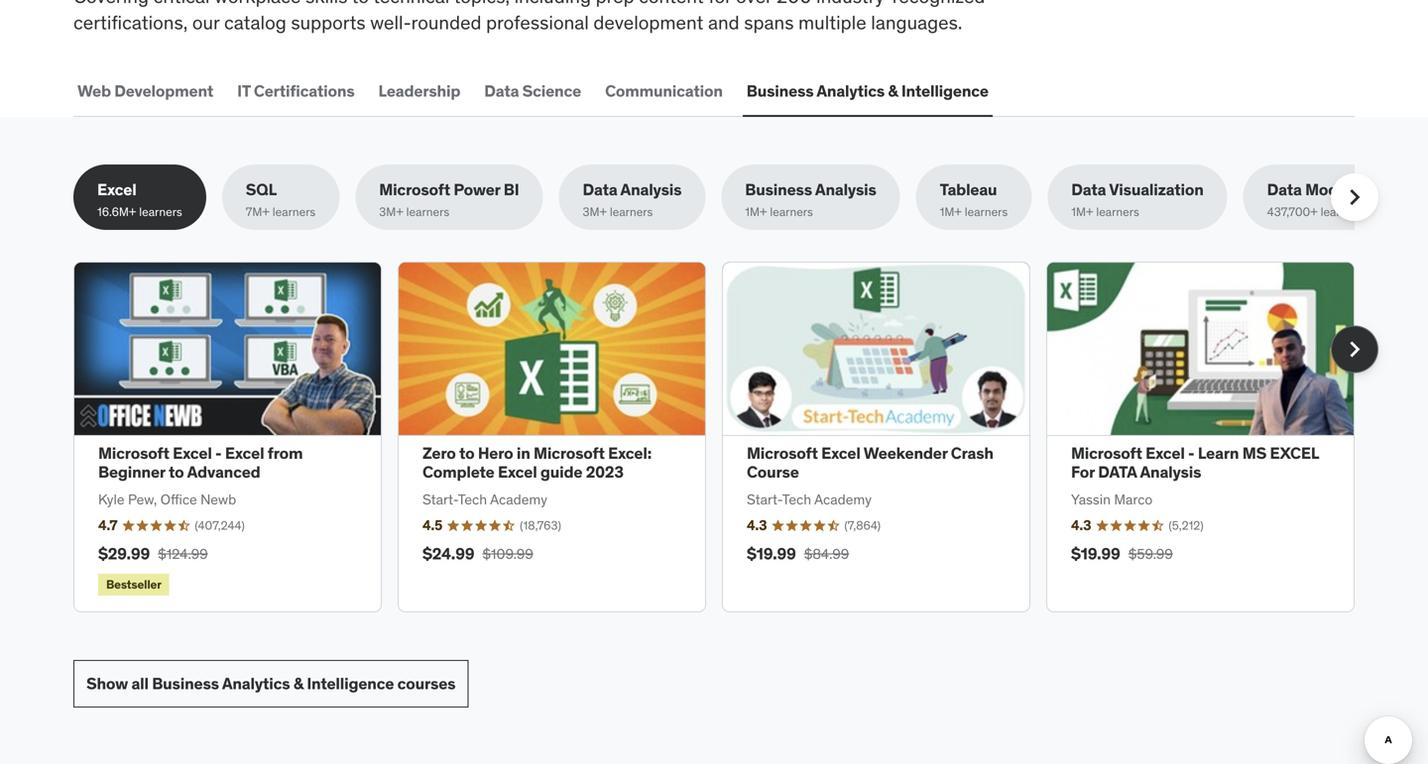 Task type: describe. For each thing, give the bounding box(es) containing it.
it
[[237, 81, 250, 101]]

ms
[[1242, 443, 1267, 464]]

learners inside tableau 1m+ learners
[[965, 204, 1008, 220]]

1m+ inside tableau 1m+ learners
[[940, 204, 962, 220]]

sql 7m+ learners
[[246, 180, 316, 220]]

technical
[[373, 0, 450, 8]]

bi
[[504, 180, 519, 200]]

supports
[[291, 11, 366, 34]]

prep
[[596, 0, 634, 8]]

to inside zero to hero in microsoft excel: complete excel guide 2023
[[459, 443, 475, 464]]

show all business analytics & intelligence courses link
[[73, 661, 468, 708]]

data for data visualization 1m+ learners
[[1071, 180, 1106, 200]]

microsoft for microsoft power bi 3m+ learners
[[379, 180, 450, 200]]

data modeling 437,700+ learners
[[1267, 180, 1375, 220]]

including
[[514, 0, 591, 8]]

microsoft excel - excel from beginner to advanced link
[[98, 443, 303, 483]]

tableau 1m+ learners
[[940, 180, 1008, 220]]

microsoft excel - learn ms excel for data analysis
[[1071, 443, 1319, 483]]

microsoft power bi 3m+ learners
[[379, 180, 519, 220]]

communication
[[605, 81, 723, 101]]

data visualization 1m+ learners
[[1071, 180, 1204, 220]]

topics,
[[454, 0, 510, 8]]

analytics inside button
[[817, 81, 885, 101]]

0 horizontal spatial analytics
[[222, 674, 290, 694]]

microsoft for microsoft excel - learn ms excel for data analysis
[[1071, 443, 1142, 464]]

microsoft inside zero to hero in microsoft excel: complete excel guide 2023
[[534, 443, 605, 464]]

7m+
[[246, 204, 270, 220]]

3m+ inside data analysis 3m+ learners
[[583, 204, 607, 220]]

web
[[77, 81, 111, 101]]

- for excel
[[215, 443, 222, 464]]

skills
[[305, 0, 348, 8]]

complete
[[423, 462, 495, 483]]

to inside microsoft excel - excel from beginner to advanced
[[169, 462, 184, 483]]

excel inside excel 16.6m+ learners
[[97, 180, 136, 200]]

to inside covering critical workplace skills to technical topics, including prep content for over 200 industry-recognized certifications, our catalog supports well-rounded professional development and spans multiple languages.
[[352, 0, 369, 8]]

our
[[192, 11, 220, 34]]

leadership button
[[374, 68, 464, 115]]

communication button
[[601, 68, 727, 115]]

excel right beginner
[[173, 443, 212, 464]]

intelligence inside business analytics & intelligence button
[[901, 81, 989, 101]]

guide
[[540, 462, 583, 483]]

web development button
[[73, 68, 217, 115]]

modeling
[[1305, 180, 1375, 200]]

business analytics & intelligence
[[747, 81, 989, 101]]

& inside button
[[888, 81, 898, 101]]

1m+ for business analysis
[[745, 204, 767, 220]]

certifications
[[254, 81, 355, 101]]

data analysis 3m+ learners
[[583, 180, 682, 220]]

excel inside zero to hero in microsoft excel: complete excel guide 2023
[[498, 462, 537, 483]]

excel inside microsoft excel weekender crash course
[[821, 443, 861, 464]]

data science button
[[480, 68, 585, 115]]

business for business analysis 1m+ learners
[[745, 180, 812, 200]]

microsoft excel - excel from beginner to advanced
[[98, 443, 303, 483]]

all
[[131, 674, 149, 694]]

2 vertical spatial business
[[152, 674, 219, 694]]

analysis for business analysis
[[815, 180, 876, 200]]

web development
[[77, 81, 213, 101]]

catalog
[[224, 11, 286, 34]]

well-
[[370, 11, 411, 34]]

industry-
[[816, 0, 892, 8]]

200
[[777, 0, 812, 8]]

data for data science
[[484, 81, 519, 101]]

tableau
[[940, 180, 997, 200]]

next image
[[1339, 182, 1371, 213]]

microsoft excel weekender crash course link
[[747, 443, 994, 483]]

and
[[708, 11, 740, 34]]

data science
[[484, 81, 581, 101]]

advanced
[[187, 462, 260, 483]]

3m+ inside microsoft power bi 3m+ learners
[[379, 204, 403, 220]]



Task type: locate. For each thing, give the bounding box(es) containing it.
development
[[114, 81, 213, 101]]

microsoft for microsoft excel weekender crash course
[[747, 443, 818, 464]]

to right zero
[[459, 443, 475, 464]]

learners inside data analysis 3m+ learners
[[610, 204, 653, 220]]

to
[[352, 0, 369, 8], [459, 443, 475, 464], [169, 462, 184, 483]]

analysis inside data analysis 3m+ learners
[[620, 180, 682, 200]]

multiple
[[798, 11, 867, 34]]

1 horizontal spatial -
[[1188, 443, 1195, 464]]

- inside "microsoft excel - learn ms excel for data analysis"
[[1188, 443, 1195, 464]]

carousel element
[[73, 262, 1379, 613]]

microsoft excel weekender crash course
[[747, 443, 994, 483]]

it certifications
[[237, 81, 355, 101]]

topic filters element
[[73, 165, 1398, 230]]

excel:
[[608, 443, 652, 464]]

0 vertical spatial business
[[747, 81, 814, 101]]

1 horizontal spatial analysis
[[815, 180, 876, 200]]

languages.
[[871, 11, 962, 34]]

learn
[[1198, 443, 1239, 464]]

1 learners from the left
[[139, 204, 182, 220]]

rounded
[[411, 11, 482, 34]]

1 vertical spatial &
[[293, 674, 303, 694]]

6 learners from the left
[[965, 204, 1008, 220]]

professional
[[486, 11, 589, 34]]

crash
[[951, 443, 994, 464]]

beginner
[[98, 462, 165, 483]]

2 3m+ from the left
[[583, 204, 607, 220]]

2023
[[586, 462, 624, 483]]

4 learners from the left
[[610, 204, 653, 220]]

show
[[86, 674, 128, 694]]

7 learners from the left
[[1096, 204, 1139, 220]]

show all business analytics & intelligence courses
[[86, 674, 456, 694]]

intelligence left courses
[[307, 674, 394, 694]]

business inside business analysis 1m+ learners
[[745, 180, 812, 200]]

2 - from the left
[[1188, 443, 1195, 464]]

it certifications button
[[233, 68, 359, 115]]

business analytics & intelligence button
[[743, 68, 993, 115]]

excel
[[97, 180, 136, 200], [173, 443, 212, 464], [225, 443, 264, 464], [821, 443, 861, 464], [1146, 443, 1185, 464], [498, 462, 537, 483]]

1 horizontal spatial 3m+
[[583, 204, 607, 220]]

for
[[1071, 462, 1095, 483]]

437,700+
[[1267, 204, 1318, 220]]

power
[[454, 180, 500, 200]]

certifications,
[[73, 11, 188, 34]]

5 learners from the left
[[770, 204, 813, 220]]

zero to hero in microsoft excel: complete excel guide 2023
[[423, 443, 652, 483]]

1 vertical spatial analytics
[[222, 674, 290, 694]]

for
[[708, 0, 731, 8]]

to right beginner
[[169, 462, 184, 483]]

microsoft excel - learn ms excel for data analysis link
[[1071, 443, 1319, 483]]

data inside "data modeling 437,700+ learners"
[[1267, 180, 1302, 200]]

- inside microsoft excel - excel from beginner to advanced
[[215, 443, 222, 464]]

weekender
[[864, 443, 948, 464]]

recognized
[[892, 0, 985, 8]]

2 1m+ from the left
[[940, 204, 962, 220]]

3 learners from the left
[[406, 204, 449, 220]]

microsoft inside microsoft excel weekender crash course
[[747, 443, 818, 464]]

1 vertical spatial intelligence
[[307, 674, 394, 694]]

excel left the weekender
[[821, 443, 861, 464]]

data
[[1098, 462, 1137, 483]]

data for data modeling 437,700+ learners
[[1267, 180, 1302, 200]]

business analysis 1m+ learners
[[745, 180, 876, 220]]

data for data analysis 3m+ learners
[[583, 180, 617, 200]]

2 learners from the left
[[272, 204, 316, 220]]

0 horizontal spatial 1m+
[[745, 204, 767, 220]]

microsoft
[[379, 180, 450, 200], [98, 443, 169, 464], [534, 443, 605, 464], [747, 443, 818, 464], [1071, 443, 1142, 464]]

hero
[[478, 443, 513, 464]]

analysis inside business analysis 1m+ learners
[[815, 180, 876, 200]]

to right skills
[[352, 0, 369, 8]]

excel left from
[[225, 443, 264, 464]]

- left from
[[215, 443, 222, 464]]

analytics
[[817, 81, 885, 101], [222, 674, 290, 694]]

2 horizontal spatial to
[[459, 443, 475, 464]]

data
[[484, 81, 519, 101], [583, 180, 617, 200], [1071, 180, 1106, 200], [1267, 180, 1302, 200]]

2 horizontal spatial 1m+
[[1071, 204, 1093, 220]]

1m+ inside business analysis 1m+ learners
[[745, 204, 767, 220]]

16.6m+
[[97, 204, 136, 220]]

spans
[[744, 11, 794, 34]]

analysis inside "microsoft excel - learn ms excel for data analysis"
[[1140, 462, 1201, 483]]

excel 16.6m+ learners
[[97, 180, 182, 220]]

0 horizontal spatial -
[[215, 443, 222, 464]]

0 vertical spatial intelligence
[[901, 81, 989, 101]]

8 learners from the left
[[1321, 204, 1364, 220]]

microsoft for microsoft excel - excel from beginner to advanced
[[98, 443, 169, 464]]

0 horizontal spatial 3m+
[[379, 204, 403, 220]]

learners inside excel 16.6m+ learners
[[139, 204, 182, 220]]

learners inside business analysis 1m+ learners
[[770, 204, 813, 220]]

in
[[517, 443, 530, 464]]

1 horizontal spatial to
[[352, 0, 369, 8]]

next image
[[1339, 334, 1371, 366]]

1 1m+ from the left
[[745, 204, 767, 220]]

microsoft inside microsoft power bi 3m+ learners
[[379, 180, 450, 200]]

content
[[639, 0, 704, 8]]

- left learn
[[1188, 443, 1195, 464]]

&
[[888, 81, 898, 101], [293, 674, 303, 694]]

1 - from the left
[[215, 443, 222, 464]]

critical
[[153, 0, 210, 8]]

data inside button
[[484, 81, 519, 101]]

courses
[[397, 674, 456, 694]]

data inside the data visualization 1m+ learners
[[1071, 180, 1106, 200]]

data inside data analysis 3m+ learners
[[583, 180, 617, 200]]

learners inside "data modeling 437,700+ learners"
[[1321, 204, 1364, 220]]

0 horizontal spatial to
[[169, 462, 184, 483]]

1 horizontal spatial &
[[888, 81, 898, 101]]

0 horizontal spatial analysis
[[620, 180, 682, 200]]

covering critical workplace skills to technical topics, including prep content for over 200 industry-recognized certifications, our catalog supports well-rounded professional development and spans multiple languages.
[[73, 0, 985, 34]]

3 1m+ from the left
[[1071, 204, 1093, 220]]

excel right data
[[1146, 443, 1185, 464]]

excel
[[1270, 443, 1319, 464]]

development
[[594, 11, 704, 34]]

analysis
[[620, 180, 682, 200], [815, 180, 876, 200], [1140, 462, 1201, 483]]

learners
[[139, 204, 182, 220], [272, 204, 316, 220], [406, 204, 449, 220], [610, 204, 653, 220], [770, 204, 813, 220], [965, 204, 1008, 220], [1096, 204, 1139, 220], [1321, 204, 1364, 220]]

zero to hero in microsoft excel: complete excel guide 2023 link
[[423, 443, 652, 483]]

1m+ for data visualization
[[1071, 204, 1093, 220]]

learners inside microsoft power bi 3m+ learners
[[406, 204, 449, 220]]

excel left guide
[[498, 462, 537, 483]]

2 horizontal spatial analysis
[[1140, 462, 1201, 483]]

0 horizontal spatial &
[[293, 674, 303, 694]]

microsoft inside "microsoft excel - learn ms excel for data analysis"
[[1071, 443, 1142, 464]]

visualization
[[1109, 180, 1204, 200]]

3m+
[[379, 204, 403, 220], [583, 204, 607, 220]]

intelligence
[[901, 81, 989, 101], [307, 674, 394, 694]]

learners inside the data visualization 1m+ learners
[[1096, 204, 1139, 220]]

covering
[[73, 0, 149, 8]]

0 vertical spatial analytics
[[817, 81, 885, 101]]

zero
[[423, 443, 456, 464]]

over
[[736, 0, 772, 8]]

1 3m+ from the left
[[379, 204, 403, 220]]

1 horizontal spatial 1m+
[[940, 204, 962, 220]]

data up 437,700+
[[1267, 180, 1302, 200]]

business inside button
[[747, 81, 814, 101]]

-
[[215, 443, 222, 464], [1188, 443, 1195, 464]]

1m+ inside the data visualization 1m+ learners
[[1071, 204, 1093, 220]]

1 vertical spatial business
[[745, 180, 812, 200]]

data left visualization
[[1071, 180, 1106, 200]]

microsoft inside microsoft excel - excel from beginner to advanced
[[98, 443, 169, 464]]

1 horizontal spatial analytics
[[817, 81, 885, 101]]

- for learn
[[1188, 443, 1195, 464]]

intelligence inside show all business analytics & intelligence courses link
[[307, 674, 394, 694]]

excel up 16.6m+
[[97, 180, 136, 200]]

business for business analytics & intelligence
[[747, 81, 814, 101]]

0 vertical spatial &
[[888, 81, 898, 101]]

learners inside sql 7m+ learners
[[272, 204, 316, 220]]

course
[[747, 462, 799, 483]]

data left science
[[484, 81, 519, 101]]

analysis for data analysis
[[620, 180, 682, 200]]

excel inside "microsoft excel - learn ms excel for data analysis"
[[1146, 443, 1185, 464]]

workplace
[[214, 0, 301, 8]]

from
[[268, 443, 303, 464]]

1 horizontal spatial intelligence
[[901, 81, 989, 101]]

leadership
[[378, 81, 460, 101]]

data right bi
[[583, 180, 617, 200]]

intelligence down languages.
[[901, 81, 989, 101]]

science
[[522, 81, 581, 101]]

sql
[[246, 180, 277, 200]]

0 horizontal spatial intelligence
[[307, 674, 394, 694]]



Task type: vqa. For each thing, say whether or not it's contained in the screenshot.
Microsoft Excel - Excel from Beginner to Advanced link
yes



